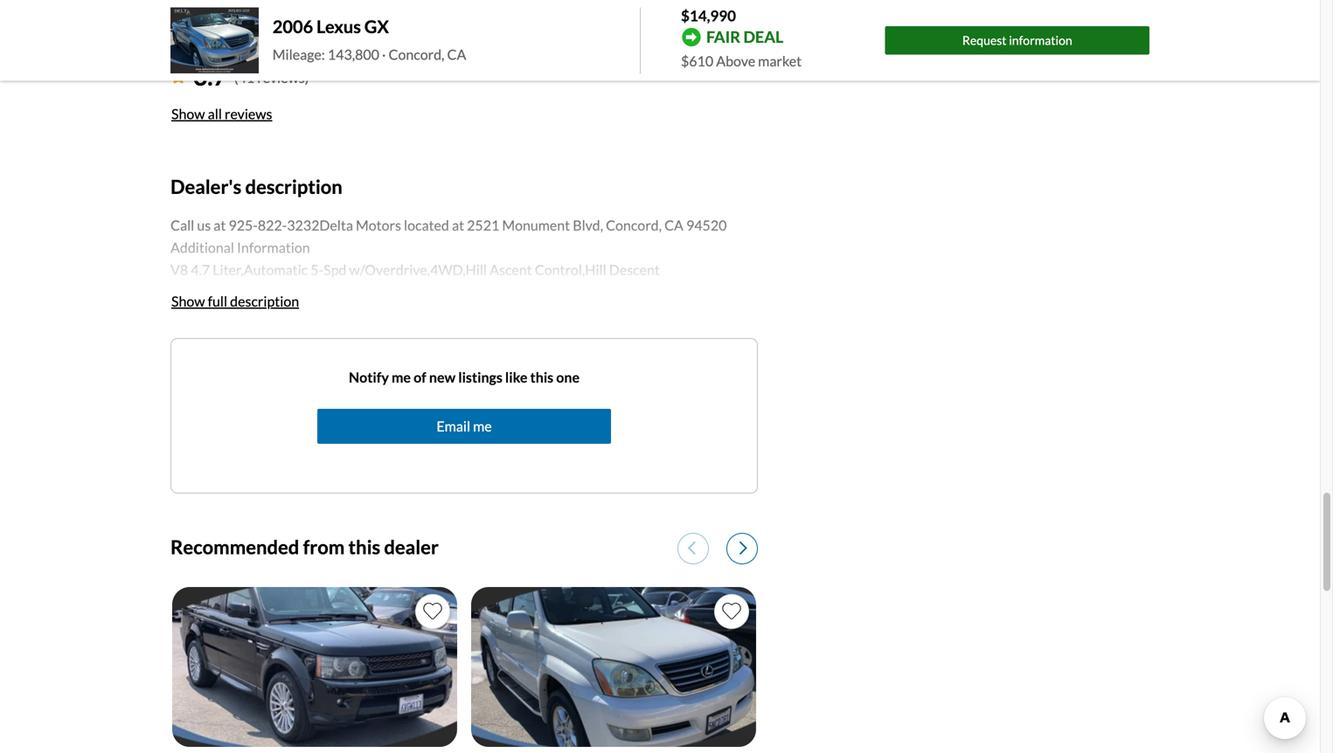 Task type: describe. For each thing, give the bounding box(es) containing it.
wireless,backup
[[170, 351, 273, 368]]

power
[[526, 351, 566, 368]]

information
[[1009, 33, 1072, 48]]

notify
[[349, 369, 389, 386]]

bags,side
[[380, 351, 438, 368]]

0 vertical spatial description
[[245, 175, 343, 198]]

one
[[556, 369, 580, 386]]

request information button
[[885, 26, 1150, 55]]

dealer's
[[170, 175, 242, 198]]

steering,telescoping
[[481, 306, 606, 323]]

dealer
[[384, 536, 439, 559]]

recommended
[[170, 536, 299, 559]]

show for 3.7
[[171, 105, 205, 122]]

seats,leather,third
[[569, 351, 686, 368]]

3232delta
[[287, 217, 353, 234]]

2006 lexus gx mileage: 143,800 · concord, ca
[[273, 16, 466, 63]]

ca inside 2006 lexus gx mileage: 143,800 · concord, ca
[[447, 46, 466, 63]]

blvd,
[[573, 217, 603, 234]]

1 air from the left
[[358, 351, 377, 368]]

us
[[197, 217, 211, 234]]

all
[[208, 105, 222, 122]]

822-
[[258, 217, 287, 234]]

control,hill
[[535, 261, 606, 278]]

reviews inside button
[[225, 105, 272, 122]]

925-
[[229, 217, 258, 234]]

notify me of new listings like this one
[[349, 369, 580, 386]]

request information
[[962, 33, 1072, 48]]

stereo,cassette,cd/mp3
[[170, 329, 325, 346]]

call us at 925-822-3232delta motors located at 2521 monument blvd, concord, ca 94520 additional information v8 4.7 liter,automatic 5-spd w/overdrive,4wd,hill ascent control,hill descent control,traction control,stability control,abs (4-wheel),air conditioning,power windows,power door locks,cruise control,power steering,telescoping wheel,am/fm stereo,cassette,cd/mp3 (multi disc),mark levinson sound,navigation system,bluetooth wireless,backup camera,dual air bags,side air bags,dual power seats,leather,third row seat,moon roof,running boards,roof rack,towing pkg,alloy wheels,
[[170, 217, 727, 390]]

2006 lexus gx image
[[170, 7, 259, 74]]

2012 land rover range rover sport image
[[172, 587, 457, 748]]

locks,cruise
[[308, 306, 386, 323]]

me for notify
[[392, 369, 411, 386]]

w/overdrive,4wd,hill
[[349, 261, 487, 278]]

bags,dual
[[462, 351, 523, 368]]

request
[[962, 33, 1007, 48]]

located
[[404, 217, 449, 234]]

concord, inside 2006 lexus gx mileage: 143,800 · concord, ca
[[389, 46, 444, 63]]

dealer
[[170, 23, 229, 46]]

·
[[382, 46, 386, 63]]

spd
[[324, 261, 347, 278]]

wheel,am/fm
[[609, 306, 700, 323]]

email me button
[[317, 409, 611, 444]]

conditioning,power
[[541, 284, 663, 301]]

1 at from the left
[[214, 217, 226, 234]]

$610
[[681, 52, 714, 70]]

0 horizontal spatial this
[[348, 536, 380, 559]]

levinson
[[437, 329, 491, 346]]

ca inside call us at 925-822-3232delta motors located at 2521 monument blvd, concord, ca 94520 additional information v8 4.7 liter,automatic 5-spd w/overdrive,4wd,hill ascent control,hill descent control,traction control,stability control,abs (4-wheel),air conditioning,power windows,power door locks,cruise control,power steering,telescoping wheel,am/fm stereo,cassette,cd/mp3 (multi disc),mark levinson sound,navigation system,bluetooth wireless,backup camera,dual air bags,side air bags,dual power seats,leather,third row seat,moon roof,running boards,roof rack,towing pkg,alloy wheels,
[[665, 217, 684, 234]]

row
[[689, 351, 716, 368]]

3.7 (41 reviews)
[[193, 62, 309, 91]]

2004 lexus gx image
[[471, 587, 756, 748]]

concord, inside call us at 925-822-3232delta motors located at 2521 monument blvd, concord, ca 94520 additional information v8 4.7 liter,automatic 5-spd w/overdrive,4wd,hill ascent control,hill descent control,traction control,stability control,abs (4-wheel),air conditioning,power windows,power door locks,cruise control,power steering,telescoping wheel,am/fm stereo,cassette,cd/mp3 (multi disc),mark levinson sound,navigation system,bluetooth wireless,backup camera,dual air bags,side air bags,dual power seats,leather,third row seat,moon roof,running boards,roof rack,towing pkg,alloy wheels,
[[606, 217, 662, 234]]

wheel),air
[[472, 284, 538, 301]]

fair
[[706, 27, 741, 47]]

monument
[[502, 217, 570, 234]]

5-
[[311, 261, 324, 278]]

$610 above market
[[681, 52, 802, 70]]

4.7
[[191, 261, 210, 278]]

94520
[[686, 217, 727, 234]]

system,bluetooth
[[605, 329, 714, 346]]



Task type: locate. For each thing, give the bounding box(es) containing it.
pkg,alloy
[[481, 373, 538, 390]]

additional
[[170, 239, 234, 256]]

liter,automatic
[[213, 261, 308, 278]]

dealer reviews
[[170, 23, 299, 46]]

description inside button
[[230, 293, 299, 310]]

2 show from the top
[[171, 293, 205, 310]]

1 show from the top
[[171, 105, 205, 122]]

lexus
[[317, 16, 361, 37]]

windows,power
[[170, 306, 271, 323]]

information
[[237, 239, 310, 256]]

1 horizontal spatial me
[[473, 418, 492, 435]]

show all reviews button
[[170, 95, 273, 133]]

1 horizontal spatial at
[[452, 217, 464, 234]]

(multi
[[328, 329, 365, 346]]

listings
[[458, 369, 503, 386]]

show full description
[[171, 293, 299, 310]]

control,power
[[388, 306, 478, 323]]

2521
[[467, 217, 499, 234]]

ca right ·
[[447, 46, 466, 63]]

this down power
[[530, 369, 554, 386]]

ascent
[[490, 261, 532, 278]]

1 horizontal spatial concord,
[[606, 217, 662, 234]]

mileage:
[[273, 46, 325, 63]]

v8
[[170, 261, 188, 278]]

scroll right image
[[740, 541, 747, 556]]

description
[[245, 175, 343, 198], [230, 293, 299, 310]]

at right us
[[214, 217, 226, 234]]

0 horizontal spatial air
[[358, 351, 377, 368]]

air
[[358, 351, 377, 368], [441, 351, 459, 368]]

above
[[716, 52, 755, 70]]

this right from
[[348, 536, 380, 559]]

fair deal
[[706, 27, 784, 47]]

1 vertical spatial ca
[[665, 217, 684, 234]]

concord, up descent
[[606, 217, 662, 234]]

gx
[[364, 16, 389, 37]]

1 horizontal spatial this
[[530, 369, 554, 386]]

0 horizontal spatial ca
[[447, 46, 466, 63]]

(4-
[[455, 284, 472, 301]]

this
[[530, 369, 554, 386], [348, 536, 380, 559]]

1 horizontal spatial air
[[441, 351, 459, 368]]

air up new
[[441, 351, 459, 368]]

description up 822-
[[245, 175, 343, 198]]

at
[[214, 217, 226, 234], [452, 217, 464, 234]]

me right email
[[473, 418, 492, 435]]

like
[[505, 369, 528, 386]]

new
[[429, 369, 456, 386]]

0 vertical spatial concord,
[[389, 46, 444, 63]]

descent
[[609, 261, 660, 278]]

1 horizontal spatial ca
[[665, 217, 684, 234]]

sound,navigation
[[494, 329, 602, 346]]

wheels,
[[541, 373, 590, 390]]

at left 2521
[[452, 217, 464, 234]]

boards,roof
[[324, 373, 400, 390]]

rack,towing
[[403, 373, 478, 390]]

concord,
[[389, 46, 444, 63], [606, 217, 662, 234]]

scroll left image
[[688, 541, 696, 556]]

0 vertical spatial this
[[530, 369, 554, 386]]

disc),mark
[[367, 329, 434, 346]]

door
[[274, 306, 306, 323]]

3.7
[[193, 62, 227, 91]]

me left of
[[392, 369, 411, 386]]

0 horizontal spatial me
[[392, 369, 411, 386]]

control,abs
[[376, 284, 453, 301]]

1 vertical spatial this
[[348, 536, 380, 559]]

call
[[170, 217, 194, 234]]

2006
[[273, 16, 313, 37]]

me inside the email me button
[[473, 418, 492, 435]]

show
[[171, 105, 205, 122], [171, 293, 205, 310]]

control,stability
[[273, 284, 374, 301]]

0 horizontal spatial at
[[214, 217, 226, 234]]

dealer's description
[[170, 175, 343, 198]]

reviews
[[232, 23, 299, 46], [225, 105, 272, 122]]

(41
[[234, 69, 255, 86]]

show left full
[[171, 293, 205, 310]]

2 air from the left
[[441, 351, 459, 368]]

reviews right all
[[225, 105, 272, 122]]

camera,dual
[[276, 351, 355, 368]]

show all reviews
[[171, 105, 272, 122]]

me for email
[[473, 418, 492, 435]]

1 vertical spatial reviews
[[225, 105, 272, 122]]

recommended from this dealer
[[170, 536, 439, 559]]

email me
[[437, 418, 492, 435]]

ca
[[447, 46, 466, 63], [665, 217, 684, 234]]

143,800
[[328, 46, 379, 63]]

$14,990
[[681, 7, 736, 24]]

0 horizontal spatial concord,
[[389, 46, 444, 63]]

deal
[[744, 27, 784, 47]]

concord, right ·
[[389, 46, 444, 63]]

roof,running
[[239, 373, 322, 390]]

description down liter,automatic
[[230, 293, 299, 310]]

ca left 94520
[[665, 217, 684, 234]]

market
[[758, 52, 802, 70]]

reviews)
[[257, 69, 309, 86]]

full
[[208, 293, 227, 310]]

control,traction
[[170, 284, 270, 301]]

1 vertical spatial show
[[171, 293, 205, 310]]

2 at from the left
[[452, 217, 464, 234]]

me
[[392, 369, 411, 386], [473, 418, 492, 435]]

0 vertical spatial show
[[171, 105, 205, 122]]

email
[[437, 418, 470, 435]]

from
[[303, 536, 345, 559]]

0 vertical spatial reviews
[[232, 23, 299, 46]]

air up the notify
[[358, 351, 377, 368]]

show for call
[[171, 293, 205, 310]]

reviews up the mileage:
[[232, 23, 299, 46]]

show full description button
[[170, 282, 300, 321]]

seat,moon
[[170, 373, 237, 390]]

motors
[[356, 217, 401, 234]]

1 vertical spatial concord,
[[606, 217, 662, 234]]

show left all
[[171, 105, 205, 122]]

0 vertical spatial ca
[[447, 46, 466, 63]]

star image
[[170, 69, 186, 83]]

1 vertical spatial me
[[473, 418, 492, 435]]

1 vertical spatial description
[[230, 293, 299, 310]]

0 vertical spatial me
[[392, 369, 411, 386]]

of
[[414, 369, 426, 386]]



Task type: vqa. For each thing, say whether or not it's contained in the screenshot.
(41
yes



